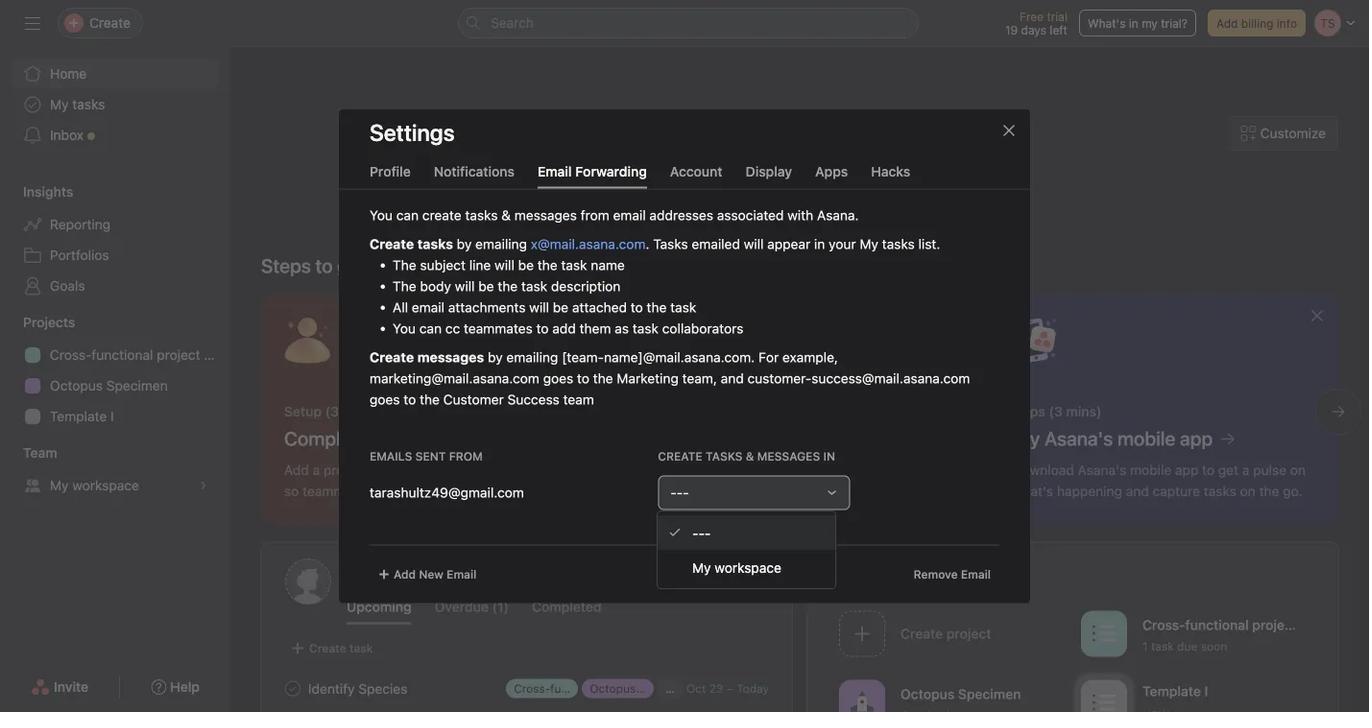 Task type: vqa. For each thing, say whether or not it's contained in the screenshot.
My workspace to the bottom
yes



Task type: locate. For each thing, give the bounding box(es) containing it.
account
[[670, 163, 723, 179]]

0 vertical spatial &
[[502, 207, 511, 223]]

create for create task
[[309, 642, 346, 656]]

i up teams element
[[111, 409, 114, 425]]

tasks inside the global "element"
[[72, 97, 105, 112]]

add new email
[[394, 568, 477, 581]]

template i link up teams element
[[12, 401, 219, 432]]

1 vertical spatial i
[[1205, 684, 1209, 700]]

0 vertical spatial messages
[[515, 207, 577, 223]]

be up attachments
[[479, 278, 494, 294]]

to left level
[[830, 243, 842, 259]]

my workspace down --- link
[[692, 560, 782, 576]]

0 horizontal spatial functional
[[92, 347, 153, 363]]

to left add
[[536, 321, 549, 336]]

be up add
[[553, 299, 569, 315]]

octopus left the …
[[590, 682, 636, 696]]

create inside button
[[309, 642, 346, 656]]

1 horizontal spatial workspace
[[715, 560, 782, 576]]

task left description
[[522, 278, 548, 294]]

tasks down notifications button
[[465, 207, 498, 223]]

0 vertical spatial project
[[157, 347, 200, 363]]

create inside 'create tasks by emailing x@mail.asana.com . tasks emailed will appear in your my tasks list. the subject line will be the task name the body will be the task description all email attachments will be attached to the task you can cc teammates to add them as task collaborators'
[[370, 236, 414, 252]]

0 vertical spatial goes
[[543, 370, 574, 386]]

0 horizontal spatial plan
[[204, 347, 230, 363]]

my workspace link down team
[[12, 471, 219, 501]]

2 horizontal spatial specimen
[[958, 687, 1021, 702]]

you down the profile button
[[370, 207, 393, 223]]

upcoming
[[347, 599, 412, 615]]

octopus specimen link down create project link
[[832, 674, 1074, 713]]

& down notifications button
[[502, 207, 511, 223]]

template down the due on the bottom of the page
[[1143, 684, 1201, 700]]

1 horizontal spatial my workspace
[[692, 560, 782, 576]]

0 horizontal spatial octopus specimen
[[50, 378, 168, 394]]

in inside button
[[1129, 16, 1139, 30]]

goals
[[50, 278, 85, 294]]

0 vertical spatial the
[[393, 257, 417, 273]]

emailing inside by emailing [team-name]@mail.asana.com. for example, marketing@mail.asana.com goes to the marketing team, and customer-success@mail.asana.com goes to the customer success team
[[507, 349, 558, 365]]

0 vertical spatial template i
[[50, 409, 114, 425]]

create up identify
[[309, 642, 346, 656]]

0 vertical spatial list image
[[1093, 623, 1116, 646]]

1 horizontal spatial email
[[538, 163, 572, 179]]

free
[[1020, 10, 1044, 23]]

goes up team
[[543, 370, 574, 386]]

1 vertical spatial template
[[1143, 684, 1201, 700]]

& up --- dropdown button
[[746, 450, 754, 463]]

0 horizontal spatial email
[[447, 568, 477, 581]]

1 horizontal spatial from
[[581, 207, 610, 223]]

description
[[551, 278, 621, 294]]

teams element
[[0, 436, 231, 505]]

1 horizontal spatial template
[[1143, 684, 1201, 700]]

billing
[[1242, 16, 1274, 30]]

0 vertical spatial be
[[518, 257, 534, 273]]

email left forwarding
[[538, 163, 572, 179]]

my workspace link inside teams element
[[12, 471, 219, 501]]

cross-functional project plan link
[[12, 340, 230, 371]]

1 horizontal spatial be
[[518, 257, 534, 273]]

be right the line
[[518, 257, 534, 273]]

specimen left the 23
[[639, 682, 693, 696]]

0 horizontal spatial my workspace link
[[12, 471, 219, 501]]

days
[[1022, 23, 1047, 36]]

0 horizontal spatial template i
[[50, 409, 114, 425]]

the up all
[[393, 278, 417, 294]]

to right the attached
[[631, 299, 643, 315]]

1 horizontal spatial plan
[[1301, 617, 1328, 633]]

2 horizontal spatial email
[[961, 568, 991, 581]]

1 vertical spatial emailing
[[507, 349, 558, 365]]

add inside button
[[394, 568, 416, 581]]

addresses
[[650, 207, 714, 223]]

2 vertical spatial create
[[309, 642, 346, 656]]

plan for cross-functional project plan
[[204, 347, 230, 363]]

0 horizontal spatial projects
[[23, 315, 75, 330]]

tasks up 'subject'
[[417, 236, 453, 252]]

functional down goals link
[[92, 347, 153, 363]]

1 vertical spatial &
[[746, 450, 754, 463]]

1 horizontal spatial my workspace link
[[658, 550, 836, 585]]

0 horizontal spatial be
[[479, 278, 494, 294]]

display
[[746, 163, 792, 179]]

tasks down 'home'
[[72, 97, 105, 112]]

create down by emailing [team-name]@mail.asana.com. for example, marketing@mail.asana.com goes to the marketing team, and customer-success@mail.asana.com goes to the customer success team
[[658, 450, 703, 463]]

success@mail.asana.com
[[812, 370, 970, 386]]

add
[[1217, 16, 1238, 30], [394, 568, 416, 581]]

tasks left list.
[[882, 236, 915, 252]]

0 horizontal spatial my workspace
[[50, 478, 139, 494]]

to
[[830, 243, 842, 259], [316, 255, 333, 277], [631, 299, 643, 315], [536, 321, 549, 336], [577, 370, 590, 386], [404, 392, 416, 407]]

template i link inside projects element
[[12, 401, 219, 432]]

what's in my trial?
[[1088, 16, 1188, 30]]

from up x@mail.asana.com at the left top of the page
[[581, 207, 610, 223]]

0 horizontal spatial template
[[50, 409, 107, 425]]

0 horizontal spatial cross-
[[50, 347, 92, 363]]

0 vertical spatial functional
[[92, 347, 153, 363]]

cross- inside cross-functional project plan 1 task due soon
[[1143, 617, 1186, 633]]

add billing info button
[[1208, 10, 1306, 36]]

octopus down cross-functional project plan link at the left of page
[[50, 378, 103, 394]]

1 horizontal spatial ---
[[692, 525, 711, 541]]

plan
[[204, 347, 230, 363], [1301, 617, 1328, 633]]

0 horizontal spatial workspace
[[72, 478, 139, 494]]

messages
[[515, 207, 577, 223], [417, 349, 484, 365], [758, 450, 820, 463]]

notifications button
[[434, 163, 515, 188]]

team
[[563, 392, 594, 407]]

create
[[370, 236, 414, 252], [370, 349, 414, 365], [309, 642, 346, 656]]

emailed
[[692, 236, 740, 252]]

tarashultz49@gmail.com
[[370, 485, 524, 501]]

create for create tasks by emailing x@mail.asana.com . tasks emailed will appear in your my tasks list. the subject line will be the task name the body will be the task description all email attachments will be attached to the task you can cc teammates to add them as task collaborators
[[370, 236, 414, 252]]

search list box
[[458, 8, 919, 38]]

emailing up the line
[[476, 236, 527, 252]]

in left your at the top right of the page
[[814, 236, 825, 252]]

specimen down create project link
[[958, 687, 1021, 702]]

my workspace link
[[12, 471, 219, 501], [658, 550, 836, 585]]

in left my
[[1129, 16, 1139, 30]]

octopus
[[50, 378, 103, 394], [590, 682, 636, 696], [901, 687, 955, 702]]

insights button
[[0, 182, 73, 202]]

1 vertical spatial plan
[[1301, 617, 1328, 633]]

1 vertical spatial you
[[393, 321, 416, 336]]

rocket image
[[851, 692, 874, 713]]

add left new
[[394, 568, 416, 581]]

email forwarding
[[538, 163, 647, 179]]

remove email button
[[905, 561, 1000, 588]]

my up inbox
[[50, 97, 69, 112]]

invite
[[54, 680, 89, 695]]

create for create messages
[[370, 349, 414, 365]]

projects inside projects dropdown button
[[23, 315, 75, 330]]

0 vertical spatial by
[[457, 236, 472, 252]]

task
[[561, 257, 587, 273], [522, 278, 548, 294], [671, 299, 697, 315], [633, 321, 659, 336], [1152, 640, 1174, 653], [349, 642, 373, 656]]

0 vertical spatial template
[[50, 409, 107, 425]]

0 vertical spatial ---
[[671, 485, 689, 501]]

2 horizontal spatial octopus
[[901, 687, 955, 702]]

cross- up 1
[[1143, 617, 1186, 633]]

will right the line
[[495, 257, 515, 273]]

2 horizontal spatial be
[[553, 299, 569, 315]]

projects left remove
[[832, 567, 903, 590]]

0 vertical spatial cross-
[[50, 347, 92, 363]]

cross- for cross-functional project plan
[[50, 347, 92, 363]]

1 horizontal spatial messages
[[515, 207, 577, 223]]

0 vertical spatial emailing
[[476, 236, 527, 252]]

octopus specimen link down cross-functional project plan
[[12, 371, 219, 401]]

emailing up 'success'
[[507, 349, 558, 365]]

in up --- dropdown button
[[824, 450, 836, 463]]

1 horizontal spatial i
[[1205, 684, 1209, 700]]

add left billing
[[1217, 16, 1238, 30]]

can left cc
[[420, 321, 442, 336]]

task up "identify species"
[[349, 642, 373, 656]]

0 horizontal spatial template i link
[[12, 401, 219, 432]]

from right sent
[[449, 450, 483, 463]]

1 vertical spatial email
[[412, 299, 445, 315]]

marketing@mail.asana.com
[[370, 370, 540, 386]]

in
[[1129, 16, 1139, 30], [814, 236, 825, 252], [824, 450, 836, 463]]

can inside 'create tasks by emailing x@mail.asana.com . tasks emailed will appear in your my tasks list. the subject line will be the task name the body will be the task description all email attachments will be attached to the task you can cc teammates to add them as task collaborators'
[[420, 321, 442, 336]]

1 vertical spatial template i
[[1143, 684, 1209, 700]]

octopus specimen down cross-functional project plan link at the left of page
[[50, 378, 168, 394]]

profile button
[[370, 163, 411, 188]]

1 list image from the top
[[1093, 623, 1116, 646]]

the
[[393, 257, 417, 273], [393, 278, 417, 294]]

create task
[[309, 642, 373, 656]]

octopus specimen left the 23
[[590, 682, 693, 696]]

functional up soon at right
[[1186, 617, 1249, 633]]

customize
[[1261, 125, 1326, 141]]

my right your at the top right of the page
[[860, 236, 879, 252]]

0 vertical spatial plan
[[204, 347, 230, 363]]

1 horizontal spatial functional
[[1186, 617, 1249, 633]]

0 vertical spatial my workspace
[[50, 478, 139, 494]]

workspace
[[72, 478, 139, 494], [715, 560, 782, 576]]

0 horizontal spatial email
[[412, 299, 445, 315]]

my down team
[[50, 478, 69, 494]]

0 vertical spatial can
[[396, 207, 419, 223]]

email down the body
[[412, 299, 445, 315]]

0 vertical spatial create
[[370, 236, 414, 252]]

the left 'subject'
[[393, 257, 417, 273]]

goes
[[543, 370, 574, 386], [370, 392, 400, 407]]

1 vertical spatial cross-
[[1143, 617, 1186, 633]]

completed
[[532, 599, 602, 615]]

list image inside template i link
[[1093, 692, 1116, 713]]

my tasks link
[[12, 89, 219, 120]]

projects element
[[0, 305, 231, 436]]

to down create messages
[[404, 392, 416, 407]]

success
[[508, 392, 560, 407]]

tasks for my
[[72, 97, 105, 112]]

0 horizontal spatial goes
[[370, 392, 400, 407]]

0 horizontal spatial octopus
[[50, 378, 103, 394]]

will down associated on the top of page
[[744, 236, 764, 252]]

1 vertical spatial goes
[[370, 392, 400, 407]]

team,
[[683, 370, 717, 386]]

1 vertical spatial messages
[[417, 349, 484, 365]]

you down all
[[393, 321, 416, 336]]

sent
[[416, 450, 446, 463]]

1 horizontal spatial goes
[[543, 370, 574, 386]]

projects down goals
[[23, 315, 75, 330]]

plan inside cross-functional project plan 1 task due soon
[[1301, 617, 1328, 633]]

my inside 'create tasks by emailing x@mail.asana.com . tasks emailed will appear in your my tasks list. the subject line will be the task name the body will be the task description all email attachments will be attached to the task you can cc teammates to add them as task collaborators'
[[860, 236, 879, 252]]

1 vertical spatial create
[[370, 349, 414, 365]]

octopus down the create project
[[901, 687, 955, 702]]

i
[[111, 409, 114, 425], [1205, 684, 1209, 700]]

add inside "button"
[[1217, 16, 1238, 30]]

(1)
[[492, 599, 509, 615]]

2 vertical spatial be
[[553, 299, 569, 315]]

completed image
[[281, 678, 304, 701]]

add for add new email
[[394, 568, 416, 581]]

invite button
[[18, 670, 101, 705]]

workspace inside teams element
[[72, 478, 139, 494]]

project inside cross-functional project plan 1 task due soon
[[1253, 617, 1298, 633]]

by inside by emailing [team-name]@mail.asana.com. for example, marketing@mail.asana.com goes to the marketing team, and customer-success@mail.asana.com goes to the customer success team
[[488, 349, 503, 365]]

the up collaborators
[[647, 299, 667, 315]]

-
[[671, 485, 677, 501], [677, 485, 683, 501], [683, 485, 689, 501], [692, 525, 699, 541], [699, 525, 705, 541], [705, 525, 711, 541]]

1 vertical spatial template i link
[[1074, 674, 1316, 713]]

project
[[157, 347, 200, 363], [1253, 617, 1298, 633]]

you inside 'create tasks by emailing x@mail.asana.com . tasks emailed will appear in your my tasks list. the subject line will be the task name the body will be the task description all email attachments will be attached to the task you can cc teammates to add them as task collaborators'
[[393, 321, 416, 336]]

for
[[759, 349, 779, 365]]

plan inside cross-functional project plan link
[[204, 347, 230, 363]]

template inside projects element
[[50, 409, 107, 425]]

functional inside cross-functional project plan 1 task due soon
[[1186, 617, 1249, 633]]

create up get started
[[370, 236, 414, 252]]

email up '.'
[[613, 207, 646, 223]]

will
[[744, 236, 764, 252], [495, 257, 515, 273], [455, 278, 475, 294], [529, 299, 549, 315]]

email
[[538, 163, 572, 179], [447, 568, 477, 581], [961, 568, 991, 581]]

0 horizontal spatial ---
[[671, 485, 689, 501]]

tasks up --- dropdown button
[[706, 450, 743, 463]]

1 vertical spatial add
[[394, 568, 416, 581]]

0 vertical spatial i
[[111, 409, 114, 425]]

email forwarding button
[[538, 163, 647, 188]]

reporting link
[[12, 209, 219, 240]]

email inside button
[[538, 163, 572, 179]]

create down all
[[370, 349, 414, 365]]

1 vertical spatial be
[[479, 278, 494, 294]]

template i down the due on the bottom of the page
[[1143, 684, 1209, 700]]

0 vertical spatial projects
[[23, 315, 75, 330]]

from
[[581, 207, 610, 223], [449, 450, 483, 463]]

new
[[419, 568, 444, 581]]

messages up marketing@mail.asana.com
[[417, 349, 484, 365]]

upcoming button
[[347, 599, 412, 625]]

0 vertical spatial you
[[370, 207, 393, 223]]

template up team
[[50, 409, 107, 425]]

cross- down projects dropdown button on the top left
[[50, 347, 92, 363]]

remove
[[914, 568, 958, 581]]

0 vertical spatial workspace
[[72, 478, 139, 494]]

portfolios link
[[12, 240, 219, 271]]

0 vertical spatial create
[[422, 207, 462, 223]]

octopus specimen link left the 23
[[582, 680, 693, 699]]

cc
[[446, 321, 460, 336]]

emailing
[[476, 236, 527, 252], [507, 349, 558, 365]]

1 vertical spatial can
[[420, 321, 442, 336]]

scroll card carousel right image
[[1331, 404, 1347, 420]]

0 horizontal spatial by
[[457, 236, 472, 252]]

messages up x@mail.asana.com link
[[515, 207, 577, 223]]

by down teammates
[[488, 349, 503, 365]]

--- down create tasks & messages in
[[671, 485, 689, 501]]

template i link down the due on the bottom of the page
[[1074, 674, 1316, 713]]

can down the profile button
[[396, 207, 419, 223]]

by inside 'create tasks by emailing x@mail.asana.com . tasks emailed will appear in your my tasks list. the subject line will be the task name the body will be the task description all email attachments will be attached to the task you can cc teammates to add them as task collaborators'
[[457, 236, 472, 252]]

level
[[846, 243, 874, 259]]

template i inside projects element
[[50, 409, 114, 425]]

list image
[[1093, 623, 1116, 646], [1093, 692, 1116, 713]]

task right 1
[[1152, 640, 1174, 653]]

2 list image from the top
[[1093, 692, 1116, 713]]

1 vertical spatial my workspace
[[692, 560, 782, 576]]

1 vertical spatial in
[[814, 236, 825, 252]]

messages up --- dropdown button
[[758, 450, 820, 463]]

0 vertical spatial my workspace link
[[12, 471, 219, 501]]

0 horizontal spatial specimen
[[106, 378, 168, 394]]

my down --- link
[[692, 560, 711, 576]]

my workspace link down --- dropdown button
[[658, 550, 836, 585]]

my workspace inside teams element
[[50, 478, 139, 494]]

email right remove
[[961, 568, 991, 581]]

0 horizontal spatial add
[[394, 568, 416, 581]]

i down soon at right
[[1205, 684, 1209, 700]]

functional inside projects element
[[92, 347, 153, 363]]

tara
[[873, 163, 928, 200]]

specimen inside projects element
[[106, 378, 168, 394]]

my tasks
[[50, 97, 105, 112]]

notifications
[[434, 163, 515, 179]]

email right new
[[447, 568, 477, 581]]

1 horizontal spatial by
[[488, 349, 503, 365]]

by
[[457, 236, 472, 252], [488, 349, 503, 365]]

be
[[518, 257, 534, 273], [479, 278, 494, 294], [553, 299, 569, 315]]

--- down --- dropdown button
[[692, 525, 711, 541]]

create up 'subject'
[[422, 207, 462, 223]]

specimen down cross-functional project plan
[[106, 378, 168, 394]]

apps button
[[816, 163, 848, 188]]

by up the line
[[457, 236, 472, 252]]

--- link
[[658, 516, 836, 550]]

you
[[370, 207, 393, 223], [393, 321, 416, 336]]

0 horizontal spatial from
[[449, 450, 483, 463]]

my workspace down team
[[50, 478, 139, 494]]

goes up emails
[[370, 392, 400, 407]]

0 vertical spatial in
[[1129, 16, 1139, 30]]

task up description
[[561, 257, 587, 273]]

1 horizontal spatial email
[[613, 207, 646, 223]]

cross-
[[50, 347, 92, 363], [1143, 617, 1186, 633]]

create project
[[901, 626, 992, 642]]

attachments
[[448, 299, 526, 315]]

my
[[1142, 16, 1158, 30]]

template i up team
[[50, 409, 114, 425]]

octopus specimen down create project link
[[901, 687, 1021, 702]]

cross- inside projects element
[[50, 347, 92, 363]]

0 horizontal spatial project
[[157, 347, 200, 363]]

x@mail.asana.com link
[[531, 236, 646, 252]]

1 horizontal spatial project
[[1253, 617, 1298, 633]]

apps
[[816, 163, 848, 179]]



Task type: describe. For each thing, give the bounding box(es) containing it.
will up teammates
[[529, 299, 549, 315]]

customize button
[[1229, 116, 1339, 151]]

plan for cross-functional project plan 1 task due soon
[[1301, 617, 1328, 633]]

2 vertical spatial in
[[824, 450, 836, 463]]

to down [team-
[[577, 370, 590, 386]]

appear
[[768, 236, 811, 252]]

1 horizontal spatial octopus
[[590, 682, 636, 696]]

add profile photo image
[[285, 559, 331, 605]]

my tasks link
[[347, 567, 768, 594]]

goals link
[[12, 271, 219, 302]]

in inside 'create tasks by emailing x@mail.asana.com . tasks emailed will appear in your my tasks list. the subject line will be the task name the body will be the task description all email attachments will be attached to the task you can cc teammates to add them as task collaborators'
[[814, 236, 825, 252]]

hacks
[[871, 163, 911, 179]]

1 horizontal spatial template i
[[1143, 684, 1209, 700]]

associated
[[717, 207, 784, 223]]

0 horizontal spatial &
[[502, 207, 511, 223]]

Completed checkbox
[[281, 678, 304, 701]]

.
[[646, 236, 650, 252]]

subject
[[420, 257, 466, 273]]

task inside cross-functional project plan 1 task due soon
[[1152, 640, 1174, 653]]

team button
[[0, 444, 57, 463]]

the down marketing@mail.asana.com
[[420, 392, 440, 407]]

functional for cross-functional project plan
[[92, 347, 153, 363]]

octopus inside projects element
[[50, 378, 103, 394]]

identify species
[[308, 681, 408, 697]]

emailing inside 'create tasks by emailing x@mail.asana.com . tasks emailed will appear in your my tasks list. the subject line will be the task name the body will be the task description all email attachments will be attached to the task you can cc teammates to add them as task collaborators'
[[476, 236, 527, 252]]

to inside "beginner 4 more to level up"
[[830, 243, 842, 259]]

home link
[[12, 59, 219, 89]]

search
[[491, 15, 534, 31]]

–
[[727, 682, 734, 696]]

morning,
[[752, 163, 866, 200]]

0 horizontal spatial messages
[[417, 349, 484, 365]]

today
[[737, 682, 769, 696]]

example,
[[783, 349, 838, 365]]

1 horizontal spatial specimen
[[639, 682, 693, 696]]

--- inside dropdown button
[[671, 485, 689, 501]]

emails sent from
[[370, 450, 483, 463]]

1 horizontal spatial template i link
[[1074, 674, 1316, 713]]

left
[[1050, 23, 1068, 36]]

23
[[709, 682, 724, 696]]

insights element
[[0, 175, 231, 305]]

project for cross-functional project plan
[[157, 347, 200, 363]]

add billing info
[[1217, 16, 1298, 30]]

create project link
[[832, 605, 1074, 667]]

you can create tasks & messages from email addresses associated with asana.
[[370, 207, 859, 223]]

2 the from the top
[[393, 278, 417, 294]]

my tasks
[[347, 569, 424, 591]]

info
[[1277, 16, 1298, 30]]

remove email
[[914, 568, 991, 581]]

portfolios
[[50, 247, 109, 263]]

0 horizontal spatial create
[[422, 207, 462, 223]]

1 vertical spatial from
[[449, 450, 483, 463]]

overdue (1) button
[[435, 599, 509, 625]]

i inside projects element
[[111, 409, 114, 425]]

due
[[1178, 640, 1198, 653]]

project for cross-functional project plan 1 task due soon
[[1253, 617, 1298, 633]]

cross-functional project plan
[[50, 347, 230, 363]]

1 vertical spatial workspace
[[715, 560, 782, 576]]

task right as
[[633, 321, 659, 336]]

close image
[[1002, 123, 1017, 138]]

soon
[[1201, 640, 1228, 653]]

beginner
[[711, 242, 775, 260]]

the up description
[[538, 257, 558, 273]]

attached
[[572, 299, 627, 315]]

good
[[672, 163, 745, 200]]

list.
[[919, 236, 941, 252]]

marketing
[[617, 370, 679, 386]]

tasks for create
[[706, 450, 743, 463]]

2 horizontal spatial messages
[[758, 450, 820, 463]]

reporting
[[50, 217, 111, 232]]

teammates
[[464, 321, 533, 336]]

add
[[553, 321, 576, 336]]

4
[[783, 243, 791, 259]]

what's in my trial? button
[[1079, 10, 1197, 36]]

emails
[[370, 450, 412, 463]]

forwarding
[[576, 163, 647, 179]]

will down the line
[[455, 278, 475, 294]]

by emailing [team-name]@mail.asana.com. for example, marketing@mail.asana.com goes to the marketing team, and customer-success@mail.asana.com goes to the customer success team
[[370, 349, 970, 407]]

my inside teams element
[[50, 478, 69, 494]]

x@mail.asana.com
[[531, 236, 646, 252]]

trial?
[[1161, 16, 1188, 30]]

task up collaborators
[[671, 299, 697, 315]]

add for add billing info
[[1217, 16, 1238, 30]]

functional for cross-functional project plan 1 task due soon
[[1186, 617, 1249, 633]]

name
[[591, 257, 625, 273]]

free trial 19 days left
[[1006, 10, 1068, 36]]

my inside the global "element"
[[50, 97, 69, 112]]

steps
[[261, 255, 311, 277]]

with
[[788, 207, 814, 223]]

the down [team-
[[593, 370, 613, 386]]

cross- for cross-functional project plan 1 task due soon
[[1143, 617, 1186, 633]]

1 vertical spatial ---
[[692, 525, 711, 541]]

1 vertical spatial create
[[658, 450, 703, 463]]

octopus specimen inside projects element
[[50, 378, 168, 394]]

projects button
[[0, 313, 75, 332]]

2 horizontal spatial octopus specimen
[[901, 687, 1021, 702]]

--- button
[[658, 476, 850, 510]]

0 horizontal spatial octopus specimen link
[[12, 371, 219, 401]]

0 vertical spatial from
[[581, 207, 610, 223]]

email inside 'create tasks by emailing x@mail.asana.com . tasks emailed will appear in your my tasks list. the subject line will be the task name the body will be the task description all email attachments will be attached to the task you can cc teammates to add them as task collaborators'
[[412, 299, 445, 315]]

account button
[[670, 163, 723, 188]]

name]@mail.asana.com.
[[604, 349, 755, 365]]

add new email button
[[370, 561, 485, 588]]

create task button
[[285, 635, 378, 662]]

1 horizontal spatial projects
[[832, 567, 903, 590]]

task inside button
[[349, 642, 373, 656]]

home
[[50, 66, 87, 82]]

1 horizontal spatial octopus specimen
[[590, 682, 693, 696]]

what's
[[1088, 16, 1126, 30]]

all
[[393, 299, 408, 315]]

tasks for create
[[417, 236, 453, 252]]

line
[[469, 257, 491, 273]]

create messages
[[370, 349, 484, 365]]

1 the from the top
[[393, 257, 417, 273]]

cross-functional project plan 1 task due soon
[[1143, 617, 1328, 653]]

tasks
[[653, 236, 688, 252]]

19
[[1006, 23, 1018, 36]]

species
[[359, 681, 408, 697]]

1 vertical spatial my workspace link
[[658, 550, 836, 585]]

display button
[[746, 163, 792, 188]]

2 horizontal spatial octopus specimen link
[[832, 674, 1074, 713]]

hide sidebar image
[[25, 15, 40, 31]]

1 horizontal spatial octopus specimen link
[[582, 680, 693, 699]]

team
[[23, 445, 57, 461]]

the up attachments
[[498, 278, 518, 294]]

oct 23 – today
[[687, 682, 769, 696]]

and
[[721, 370, 744, 386]]

up
[[878, 243, 894, 259]]

create tasks by emailing x@mail.asana.com . tasks emailed will appear in your my tasks list. the subject line will be the task name the body will be the task description all email attachments will be attached to the task you can cc teammates to add them as task collaborators
[[370, 236, 941, 336]]

completed button
[[532, 599, 602, 625]]

customer-
[[748, 370, 812, 386]]

global element
[[0, 47, 231, 162]]

hacks button
[[871, 163, 911, 188]]

your
[[829, 236, 856, 252]]

to right the steps
[[316, 255, 333, 277]]



